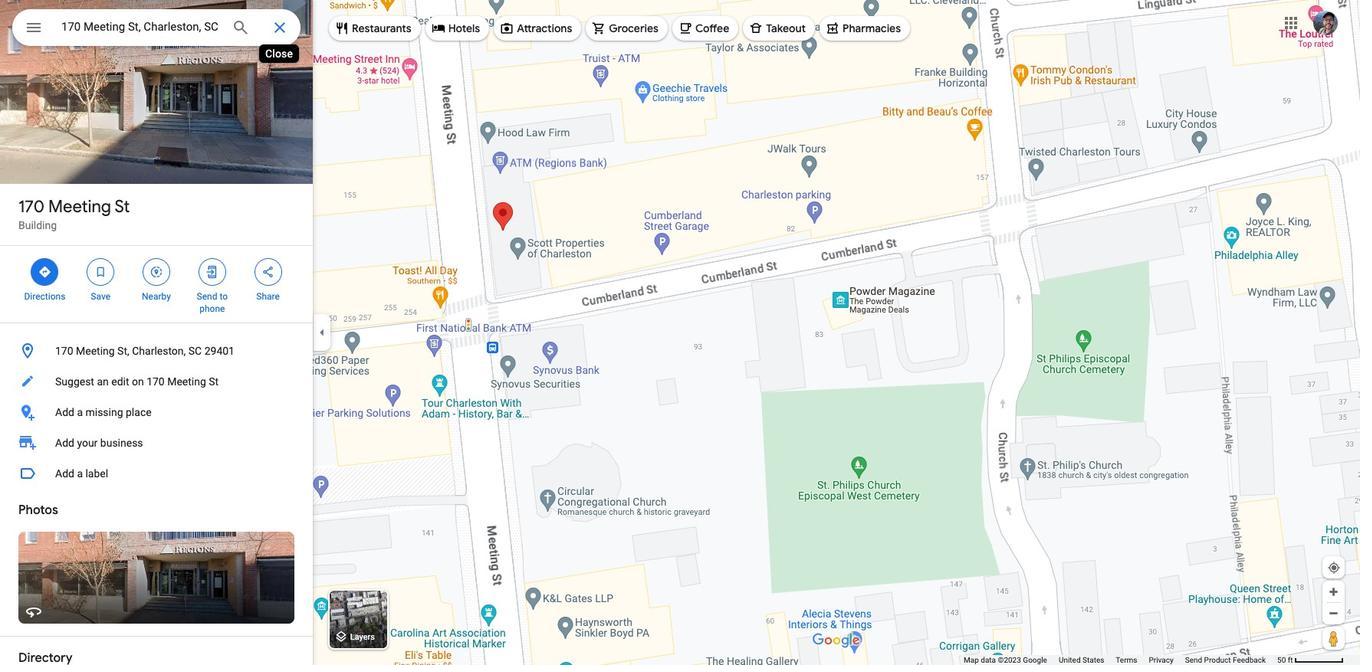 Task type: locate. For each thing, give the bounding box(es) containing it.
united states
[[1059, 656, 1104, 665]]

1 horizontal spatial 170
[[55, 345, 73, 357]]

product
[[1204, 656, 1231, 665]]

1 add from the top
[[55, 406, 74, 419]]

attractions
[[517, 21, 572, 35]]

a for label
[[77, 468, 83, 480]]

0 vertical spatial a
[[77, 406, 83, 419]]

2 a from the top
[[77, 468, 83, 480]]

0 horizontal spatial send
[[197, 291, 217, 302]]

meeting left st,
[[76, 345, 115, 357]]

1 vertical spatial st
[[209, 376, 219, 388]]

170 up suggest
[[55, 345, 73, 357]]

send for send product feedback
[[1185, 656, 1202, 665]]

hotels button
[[425, 10, 489, 47]]

2 vertical spatial 170
[[147, 376, 165, 388]]

meeting up "building"
[[48, 196, 111, 218]]

2 add from the top
[[55, 437, 74, 449]]

0 horizontal spatial st
[[115, 196, 130, 218]]

add a label button
[[0, 459, 313, 489]]

1 vertical spatial send
[[1185, 656, 1202, 665]]

data
[[981, 656, 996, 665]]

send inside send to phone
[[197, 291, 217, 302]]

None field
[[61, 18, 219, 36]]

pharmacies button
[[820, 10, 910, 47]]

add left your at the bottom left
[[55, 437, 74, 449]]

1 vertical spatial meeting
[[76, 345, 115, 357]]

0 vertical spatial add
[[55, 406, 74, 419]]

send product feedback button
[[1185, 656, 1266, 666]]

collapse side panel image
[[314, 324, 330, 341]]

2 horizontal spatial 170
[[147, 376, 165, 388]]

1 vertical spatial add
[[55, 437, 74, 449]]

united
[[1059, 656, 1081, 665]]

add for add your business
[[55, 437, 74, 449]]

meeting inside the 170 meeting st, charleston, sc 29401 button
[[76, 345, 115, 357]]

add left label
[[55, 468, 74, 480]]

missing
[[85, 406, 123, 419]]


[[150, 264, 163, 281]]

add
[[55, 406, 74, 419], [55, 437, 74, 449], [55, 468, 74, 480]]

3 add from the top
[[55, 468, 74, 480]]

send left product
[[1185, 656, 1202, 665]]

st,
[[117, 345, 129, 357]]

add a label
[[55, 468, 108, 480]]

directions
[[24, 291, 65, 302]]

privacy button
[[1149, 656, 1174, 666]]

2 vertical spatial meeting
[[167, 376, 206, 388]]

takeout
[[766, 21, 806, 35]]

0 vertical spatial 170
[[18, 196, 44, 218]]

170 meeting st, charleston, sc 29401 button
[[0, 336, 313, 367]]

add for add a missing place
[[55, 406, 74, 419]]

1 vertical spatial a
[[77, 468, 83, 480]]

170 right on
[[147, 376, 165, 388]]

0 vertical spatial meeting
[[48, 196, 111, 218]]

send for send to phone
[[197, 291, 217, 302]]

footer
[[964, 656, 1277, 666]]

send
[[197, 291, 217, 302], [1185, 656, 1202, 665]]

0 horizontal spatial 170
[[18, 196, 44, 218]]

send inside button
[[1185, 656, 1202, 665]]

170 for st
[[18, 196, 44, 218]]

1 horizontal spatial send
[[1185, 656, 1202, 665]]

meeting
[[48, 196, 111, 218], [76, 345, 115, 357], [167, 376, 206, 388]]

footer containing map data ©2023 google
[[964, 656, 1277, 666]]

1 horizontal spatial st
[[209, 376, 219, 388]]

2 vertical spatial add
[[55, 468, 74, 480]]

add down suggest
[[55, 406, 74, 419]]

map data ©2023 google
[[964, 656, 1047, 665]]

show street view coverage image
[[1323, 627, 1345, 650]]

1 a from the top
[[77, 406, 83, 419]]

layers
[[350, 633, 375, 643]]

0 vertical spatial st
[[115, 196, 130, 218]]

google maps element
[[0, 0, 1360, 666]]

your
[[77, 437, 98, 449]]

170
[[18, 196, 44, 218], [55, 345, 73, 357], [147, 376, 165, 388]]

restaurants button
[[329, 10, 421, 47]]

170 inside the 170 meeting st building
[[18, 196, 44, 218]]

add a missing place button
[[0, 397, 313, 428]]

st
[[115, 196, 130, 218], [209, 376, 219, 388]]

to
[[220, 291, 228, 302]]

170 inside button
[[55, 345, 73, 357]]

meeting down sc
[[167, 376, 206, 388]]

170 inside button
[[147, 376, 165, 388]]

google
[[1023, 656, 1047, 665]]

a for missing
[[77, 406, 83, 419]]

add your business link
[[0, 428, 313, 459]]

send up "phone"
[[197, 291, 217, 302]]

meeting inside 'suggest an edit on 170 meeting st' button
[[167, 376, 206, 388]]

pharmacies
[[843, 21, 901, 35]]


[[94, 264, 107, 281]]

a
[[77, 406, 83, 419], [77, 468, 83, 480]]


[[25, 17, 43, 38]]

a left missing
[[77, 406, 83, 419]]

meeting inside the 170 meeting st building
[[48, 196, 111, 218]]

send to phone
[[197, 291, 228, 314]]

50
[[1277, 656, 1286, 665]]

a left label
[[77, 468, 83, 480]]

1 vertical spatial 170
[[55, 345, 73, 357]]

0 vertical spatial send
[[197, 291, 217, 302]]

170 up "building"
[[18, 196, 44, 218]]



Task type: vqa. For each thing, say whether or not it's contained in the screenshot.
– within 2 hr 57 min DFW – YYZ
no



Task type: describe. For each thing, give the bounding box(es) containing it.
add your business
[[55, 437, 143, 449]]

send product feedback
[[1185, 656, 1266, 665]]

takeout button
[[743, 10, 815, 47]]

show your location image
[[1327, 561, 1341, 575]]

170 Meeting St, Charleston, SC 29401 field
[[12, 9, 301, 46]]

170 meeting st, charleston, sc 29401
[[55, 345, 235, 357]]

restaurants
[[352, 21, 411, 35]]

coffee
[[695, 21, 729, 35]]

business
[[100, 437, 143, 449]]

ft
[[1288, 656, 1293, 665]]

on
[[132, 376, 144, 388]]

label
[[85, 468, 108, 480]]

170 meeting st main content
[[0, 0, 313, 666]]

an
[[97, 376, 109, 388]]

feedback
[[1233, 656, 1266, 665]]

50 ft button
[[1277, 656, 1344, 665]]

hotels
[[448, 21, 480, 35]]

st inside the 170 meeting st building
[[115, 196, 130, 218]]

coffee button
[[672, 10, 739, 47]]

terms button
[[1116, 656, 1137, 666]]

suggest an edit on 170 meeting st button
[[0, 367, 313, 397]]

footer inside the google maps element
[[964, 656, 1277, 666]]

50 ft
[[1277, 656, 1293, 665]]

map
[[964, 656, 979, 665]]

suggest
[[55, 376, 94, 388]]

united states button
[[1059, 656, 1104, 666]]

170 for st,
[[55, 345, 73, 357]]

actions for 170 meeting st region
[[0, 246, 313, 323]]

 button
[[12, 9, 55, 49]]

save
[[91, 291, 110, 302]]


[[38, 264, 52, 281]]

29401
[[204, 345, 235, 357]]

zoom out image
[[1328, 608, 1340, 620]]

add a missing place
[[55, 406, 152, 419]]

 search field
[[12, 9, 301, 49]]

meeting for st,
[[76, 345, 115, 357]]

groceries
[[609, 21, 659, 35]]

photos
[[18, 503, 58, 518]]

attractions button
[[494, 10, 581, 47]]


[[261, 264, 275, 281]]

170 meeting st building
[[18, 196, 130, 232]]

terms
[[1116, 656, 1137, 665]]


[[205, 264, 219, 281]]

groceries button
[[586, 10, 668, 47]]

phone
[[200, 304, 225, 314]]

suggest an edit on 170 meeting st
[[55, 376, 219, 388]]

states
[[1083, 656, 1104, 665]]

google account: cj baylor  
(christian.baylor@adept.ai) image
[[1313, 10, 1338, 35]]

zoom in image
[[1328, 587, 1340, 598]]

share
[[256, 291, 280, 302]]

place
[[126, 406, 152, 419]]

charleston,
[[132, 345, 186, 357]]

©2023
[[998, 656, 1021, 665]]

none field inside 170 meeting st, charleston, sc 29401 'field'
[[61, 18, 219, 36]]

add for add a label
[[55, 468, 74, 480]]

st inside button
[[209, 376, 219, 388]]

meeting for st
[[48, 196, 111, 218]]

building
[[18, 219, 57, 232]]

privacy
[[1149, 656, 1174, 665]]

nearby
[[142, 291, 171, 302]]

sc
[[188, 345, 202, 357]]

edit
[[111, 376, 129, 388]]



